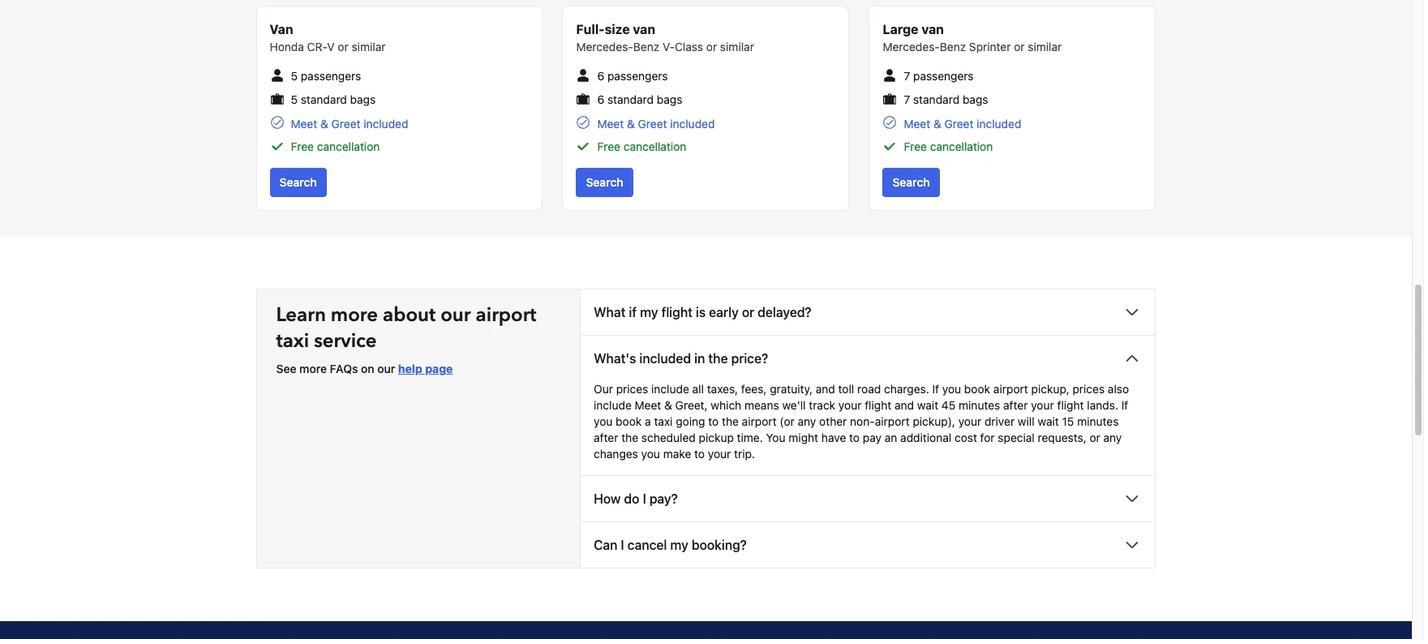 Task type: vqa. For each thing, say whether or not it's contained in the screenshot.


Task type: describe. For each thing, give the bounding box(es) containing it.
6 passengers
[[597, 69, 668, 83]]

pickup),
[[913, 414, 956, 428]]

v-
[[663, 40, 675, 54]]

1 prices from the left
[[616, 382, 648, 396]]

size
[[605, 22, 630, 37]]

bags for mercedes-
[[963, 93, 989, 107]]

additional
[[901, 431, 952, 444]]

help
[[398, 362, 422, 375]]

class
[[675, 40, 703, 54]]

will
[[1018, 414, 1035, 428]]

delayed?
[[758, 305, 812, 319]]

my inside dropdown button
[[640, 305, 658, 319]]

special
[[998, 431, 1035, 444]]

scheduled
[[642, 431, 696, 444]]

pickup
[[699, 431, 734, 444]]

2 horizontal spatial flight
[[1058, 398, 1084, 412]]

greet,
[[676, 398, 708, 412]]

0 horizontal spatial to
[[695, 447, 705, 461]]

free cancellation for mercedes-
[[904, 139, 993, 153]]

free cancellation for van
[[597, 139, 687, 153]]

cancel
[[628, 538, 667, 552]]

7 for 7 passengers
[[904, 69, 910, 83]]

passengers for mercedes-
[[914, 69, 974, 83]]

other
[[819, 414, 847, 428]]

i inside dropdown button
[[643, 491, 646, 506]]

is
[[696, 305, 706, 319]]

taxi inside "our prices include all taxes, fees, gratuity, and toll road charges. if you book airport pickup, prices also include meet & greet, which means we'll track your flight and wait 45 minutes after your flight lands. if you book a taxi going to the airport (or any other non-airport pickup), your driver will wait 15 minutes after the scheduled pickup time. you might have to pay an additional cost for special requests, or any changes you make to your trip."
[[654, 414, 673, 428]]

meet inside "our prices include all taxes, fees, gratuity, and toll road charges. if you book airport pickup, prices also include meet & greet, which means we'll track your flight and wait 45 minutes after your flight lands. if you book a taxi going to the airport (or any other non-airport pickup), your driver will wait 15 minutes after the scheduled pickup time. you might have to pay an additional cost for special requests, or any changes you make to your trip."
[[635, 398, 661, 412]]

taxi inside learn more about our airport taxi service see more faqs on our help page
[[276, 328, 309, 354]]

all
[[692, 382, 704, 396]]

free for van
[[597, 139, 621, 153]]

5 for 5 passengers
[[291, 69, 298, 83]]

search for cr-
[[279, 175, 317, 189]]

van honda cr-v or similar
[[270, 22, 386, 54]]

1 horizontal spatial any
[[1104, 431, 1122, 444]]

similar inside full-size van mercedes-benz v-class or similar
[[720, 40, 754, 54]]

see
[[276, 362, 296, 375]]

can
[[594, 538, 618, 552]]

2 prices from the left
[[1073, 382, 1105, 396]]

can i cancel my booking?
[[594, 538, 747, 552]]

7 for 7 standard bags
[[904, 93, 910, 107]]

0 horizontal spatial if
[[933, 382, 939, 396]]

search for van
[[586, 175, 624, 189]]

i inside dropdown button
[[621, 538, 624, 552]]

(or
[[780, 414, 795, 428]]

7 passengers
[[904, 69, 974, 83]]

free for mercedes-
[[904, 139, 927, 153]]

you
[[766, 431, 786, 444]]

similar inside van honda cr-v or similar
[[352, 40, 386, 54]]

what if my flight is early or delayed? button
[[581, 289, 1156, 335]]

booking?
[[692, 538, 747, 552]]

trip.
[[734, 447, 755, 461]]

the inside dropdown button
[[709, 351, 728, 366]]

how
[[594, 491, 621, 506]]

1 vertical spatial the
[[722, 414, 739, 428]]

van inside full-size van mercedes-benz v-class or similar
[[633, 22, 656, 37]]

time.
[[737, 431, 763, 444]]

full-size van mercedes-benz v-class or similar
[[576, 22, 754, 54]]

learn
[[276, 302, 326, 328]]

& for cr-
[[320, 117, 328, 130]]

5 standard bags
[[291, 93, 376, 107]]

or inside large van mercedes-benz sprinter or similar
[[1014, 40, 1025, 54]]

changes
[[594, 447, 638, 461]]

1 vertical spatial our
[[377, 362, 395, 375]]

van
[[270, 22, 293, 37]]

1 horizontal spatial book
[[965, 382, 991, 396]]

search button for mercedes-
[[883, 168, 940, 197]]

our
[[594, 382, 613, 396]]

included for mercedes-
[[977, 117, 1022, 130]]

about
[[383, 302, 436, 328]]

price?
[[731, 351, 768, 366]]

your up cost
[[959, 414, 982, 428]]

1 horizontal spatial if
[[1122, 398, 1129, 412]]

an
[[885, 431, 898, 444]]

2 horizontal spatial you
[[943, 382, 961, 396]]

means
[[745, 398, 779, 412]]

meet for van
[[597, 117, 624, 130]]

1 vertical spatial and
[[895, 398, 914, 412]]

meet & greet included for van
[[597, 117, 715, 130]]

1 vertical spatial include
[[594, 398, 632, 412]]

free cancellation for cr-
[[291, 139, 380, 153]]

1 horizontal spatial after
[[1004, 398, 1028, 412]]

5 for 5 standard bags
[[291, 93, 298, 107]]

what's
[[594, 351, 636, 366]]

search button for van
[[576, 168, 633, 197]]

taxes,
[[707, 382, 738, 396]]

requests,
[[1038, 431, 1087, 444]]

large van mercedes-benz sprinter or similar
[[883, 22, 1062, 54]]

45
[[942, 398, 956, 412]]

might
[[789, 431, 819, 444]]

your down the "toll"
[[839, 398, 862, 412]]

track
[[809, 398, 836, 412]]

our prices include all taxes, fees, gratuity, and toll road charges. if you book airport pickup, prices also include meet & greet, which means we'll track your flight and wait 45 minutes after your flight lands. if you book a taxi going to the airport (or any other non-airport pickup), your driver will wait 15 minutes after the scheduled pickup time. you might have to pay an additional cost for special requests, or any changes you make to your trip.
[[594, 382, 1129, 461]]

how do i pay? button
[[581, 476, 1156, 521]]

0 vertical spatial any
[[798, 414, 816, 428]]

included for van
[[670, 117, 715, 130]]

early
[[709, 305, 739, 319]]

included inside dropdown button
[[640, 351, 691, 366]]

also
[[1108, 382, 1129, 396]]

make
[[663, 447, 691, 461]]

faqs
[[330, 362, 358, 375]]

help page link
[[398, 362, 453, 375]]

or inside "our prices include all taxes, fees, gratuity, and toll road charges. if you book airport pickup, prices also include meet & greet, which means we'll track your flight and wait 45 minutes after your flight lands. if you book a taxi going to the airport (or any other non-airport pickup), your driver will wait 15 minutes after the scheduled pickup time. you might have to pay an additional cost for special requests, or any changes you make to your trip."
[[1090, 431, 1101, 444]]

can i cancel my booking? button
[[581, 522, 1156, 568]]

page
[[425, 362, 453, 375]]

standard for mercedes-
[[914, 93, 960, 107]]

included for cr-
[[364, 117, 408, 130]]

mercedes- inside full-size van mercedes-benz v-class or similar
[[576, 40, 633, 54]]

which
[[711, 398, 742, 412]]

1 horizontal spatial our
[[441, 302, 471, 328]]

1 horizontal spatial flight
[[865, 398, 892, 412]]

going
[[676, 414, 705, 428]]

honda
[[270, 40, 304, 54]]

my inside dropdown button
[[670, 538, 689, 552]]



Task type: locate. For each thing, give the bounding box(es) containing it.
6 up the 6 standard bags
[[597, 69, 605, 83]]

mercedes- down large at the right of page
[[883, 40, 940, 54]]

i
[[643, 491, 646, 506], [621, 538, 624, 552]]

1 vertical spatial 5
[[291, 93, 298, 107]]

or inside van honda cr-v or similar
[[338, 40, 349, 54]]

0 horizontal spatial after
[[594, 431, 619, 444]]

2 horizontal spatial search button
[[883, 168, 940, 197]]

included down 7 standard bags
[[977, 117, 1022, 130]]

6 for 6 standard bags
[[597, 93, 605, 107]]

include down our
[[594, 398, 632, 412]]

service
[[314, 328, 377, 354]]

0 vertical spatial our
[[441, 302, 471, 328]]

gratuity,
[[770, 382, 813, 396]]

1 mercedes- from the left
[[576, 40, 633, 54]]

0 horizontal spatial passengers
[[301, 69, 361, 83]]

1 vertical spatial book
[[616, 414, 642, 428]]

if right charges.
[[933, 382, 939, 396]]

5 passengers
[[291, 69, 361, 83]]

passengers up 5 standard bags
[[301, 69, 361, 83]]

book left 'a'
[[616, 414, 642, 428]]

1 horizontal spatial and
[[895, 398, 914, 412]]

0 vertical spatial and
[[816, 382, 835, 396]]

2 search from the left
[[586, 175, 624, 189]]

flight down the "road"
[[865, 398, 892, 412]]

2 horizontal spatial free cancellation
[[904, 139, 993, 153]]

1 7 from the top
[[904, 69, 910, 83]]

to right make
[[695, 447, 705, 461]]

flight inside dropdown button
[[662, 305, 693, 319]]

free down 5 standard bags
[[291, 139, 314, 153]]

on
[[361, 362, 374, 375]]

passengers for van
[[608, 69, 668, 83]]

1 horizontal spatial search button
[[576, 168, 633, 197]]

1 vertical spatial to
[[849, 431, 860, 444]]

meet & greet included
[[291, 117, 408, 130], [597, 117, 715, 130], [904, 117, 1022, 130]]

cancellation for mercedes-
[[930, 139, 993, 153]]

cancellation down 5 standard bags
[[317, 139, 380, 153]]

wait left the 15
[[1038, 414, 1059, 428]]

in
[[695, 351, 705, 366]]

1 horizontal spatial my
[[670, 538, 689, 552]]

if
[[933, 382, 939, 396], [1122, 398, 1129, 412]]

benz up 7 passengers
[[940, 40, 966, 54]]

wait
[[917, 398, 939, 412], [1038, 414, 1059, 428]]

0 vertical spatial 5
[[291, 69, 298, 83]]

0 vertical spatial taxi
[[276, 328, 309, 354]]

include up greet,
[[652, 382, 689, 396]]

1 vertical spatial wait
[[1038, 414, 1059, 428]]

0 horizontal spatial similar
[[352, 40, 386, 54]]

3 free cancellation from the left
[[904, 139, 993, 153]]

& for van
[[627, 117, 635, 130]]

my right 'if'
[[640, 305, 658, 319]]

2 5 from the top
[[291, 93, 298, 107]]

greet for mercedes-
[[945, 117, 974, 130]]

greet for van
[[638, 117, 667, 130]]

2 bags from the left
[[657, 93, 683, 107]]

sprinter
[[969, 40, 1011, 54]]

after
[[1004, 398, 1028, 412], [594, 431, 619, 444]]

passengers
[[301, 69, 361, 83], [608, 69, 668, 83], [914, 69, 974, 83]]

2 horizontal spatial bags
[[963, 93, 989, 107]]

cancellation
[[317, 139, 380, 153], [624, 139, 687, 153], [930, 139, 993, 153]]

mercedes- down size
[[576, 40, 633, 54]]

1 horizontal spatial free
[[597, 139, 621, 153]]

if down also
[[1122, 398, 1129, 412]]

meet & greet included for mercedes-
[[904, 117, 1022, 130]]

3 greet from the left
[[945, 117, 974, 130]]

we'll
[[782, 398, 806, 412]]

or right early
[[742, 305, 755, 319]]

standard down 7 passengers
[[914, 93, 960, 107]]

benz inside full-size van mercedes-benz v-class or similar
[[633, 40, 660, 54]]

your down pickup, at bottom right
[[1031, 398, 1054, 412]]

2 horizontal spatial meet & greet included
[[904, 117, 1022, 130]]

flight up the 15
[[1058, 398, 1084, 412]]

the up changes
[[622, 431, 639, 444]]

search for mercedes-
[[893, 175, 930, 189]]

meet & greet included down 7 standard bags
[[904, 117, 1022, 130]]

& for mercedes-
[[934, 117, 942, 130]]

0 horizontal spatial taxi
[[276, 328, 309, 354]]

what's included in the price? element
[[581, 381, 1156, 475]]

0 vertical spatial minutes
[[959, 398, 1001, 412]]

1 horizontal spatial more
[[331, 302, 378, 328]]

standard for van
[[608, 93, 654, 107]]

0 horizontal spatial more
[[299, 362, 327, 375]]

our
[[441, 302, 471, 328], [377, 362, 395, 375]]

v
[[327, 40, 335, 54]]

included down the 6 standard bags
[[670, 117, 715, 130]]

3 standard from the left
[[914, 93, 960, 107]]

meet for mercedes-
[[904, 117, 931, 130]]

0 vertical spatial the
[[709, 351, 728, 366]]

search button for cr-
[[270, 168, 327, 197]]

0 vertical spatial to
[[708, 414, 719, 428]]

van right large at the right of page
[[922, 22, 944, 37]]

meet & greet included for cr-
[[291, 117, 408, 130]]

meet down 7 standard bags
[[904, 117, 931, 130]]

minutes up driver
[[959, 398, 1001, 412]]

wait up pickup),
[[917, 398, 939, 412]]

3 meet & greet included from the left
[[904, 117, 1022, 130]]

free down the 6 standard bags
[[597, 139, 621, 153]]

0 vertical spatial 7
[[904, 69, 910, 83]]

included left in
[[640, 351, 691, 366]]

bags down 6 passengers
[[657, 93, 683, 107]]

included
[[364, 117, 408, 130], [670, 117, 715, 130], [977, 117, 1022, 130], [640, 351, 691, 366]]

included down 5 standard bags
[[364, 117, 408, 130]]

charges.
[[884, 382, 930, 396]]

what's included in the price? button
[[581, 336, 1156, 381]]

1 passengers from the left
[[301, 69, 361, 83]]

you down our
[[594, 414, 613, 428]]

what's included in the price?
[[594, 351, 768, 366]]

2 vertical spatial you
[[641, 447, 660, 461]]

0 horizontal spatial free cancellation
[[291, 139, 380, 153]]

1 bags from the left
[[350, 93, 376, 107]]

passengers for cr-
[[301, 69, 361, 83]]

more
[[331, 302, 378, 328], [299, 362, 327, 375]]

1 horizontal spatial include
[[652, 382, 689, 396]]

search button
[[270, 168, 327, 197], [576, 168, 633, 197], [883, 168, 940, 197]]

0 horizontal spatial van
[[633, 22, 656, 37]]

2 6 from the top
[[597, 93, 605, 107]]

0 horizontal spatial free
[[291, 139, 314, 153]]

airport inside learn more about our airport taxi service see more faqs on our help page
[[476, 302, 536, 328]]

meet for cr-
[[291, 117, 317, 130]]

greet down 7 standard bags
[[945, 117, 974, 130]]

any
[[798, 414, 816, 428], [1104, 431, 1122, 444]]

meet & greet included down the 6 standard bags
[[597, 117, 715, 130]]

0 horizontal spatial include
[[594, 398, 632, 412]]

1 vertical spatial more
[[299, 362, 327, 375]]

non-
[[850, 414, 875, 428]]

meet down the 6 standard bags
[[597, 117, 624, 130]]

1 horizontal spatial cancellation
[[624, 139, 687, 153]]

1 search button from the left
[[270, 168, 327, 197]]

1 horizontal spatial mercedes-
[[883, 40, 940, 54]]

cost
[[955, 431, 978, 444]]

and up the track
[[816, 382, 835, 396]]

6 down 6 passengers
[[597, 93, 605, 107]]

0 horizontal spatial i
[[621, 538, 624, 552]]

bags
[[350, 93, 376, 107], [657, 93, 683, 107], [963, 93, 989, 107]]

1 van from the left
[[633, 22, 656, 37]]

our right on
[[377, 362, 395, 375]]

the down which
[[722, 414, 739, 428]]

greet down the 6 standard bags
[[638, 117, 667, 130]]

0 horizontal spatial search button
[[270, 168, 327, 197]]

more right see
[[299, 362, 327, 375]]

similar right class
[[720, 40, 754, 54]]

driver
[[985, 414, 1015, 428]]

cr-
[[307, 40, 327, 54]]

flight left is
[[662, 305, 693, 319]]

0 horizontal spatial our
[[377, 362, 395, 375]]

1 vertical spatial i
[[621, 538, 624, 552]]

cancellation for cr-
[[317, 139, 380, 153]]

2 horizontal spatial search
[[893, 175, 930, 189]]

or inside full-size van mercedes-benz v-class or similar
[[706, 40, 717, 54]]

i right do
[[643, 491, 646, 506]]

taxi
[[276, 328, 309, 354], [654, 414, 673, 428]]

prices
[[616, 382, 648, 396], [1073, 382, 1105, 396]]

6 for 6 passengers
[[597, 69, 605, 83]]

or right requests,
[[1090, 431, 1101, 444]]

book
[[965, 382, 991, 396], [616, 414, 642, 428]]

you up the 45
[[943, 382, 961, 396]]

prices right our
[[616, 382, 648, 396]]

0 horizontal spatial book
[[616, 414, 642, 428]]

0 vertical spatial include
[[652, 382, 689, 396]]

what if my flight is early or delayed?
[[594, 305, 812, 319]]

2 passengers from the left
[[608, 69, 668, 83]]

the right in
[[709, 351, 728, 366]]

1 cancellation from the left
[[317, 139, 380, 153]]

learn more about our airport taxi service see more faqs on our help page
[[276, 302, 536, 375]]

how do i pay?
[[594, 491, 678, 506]]

similar right v
[[352, 40, 386, 54]]

0 horizontal spatial bags
[[350, 93, 376, 107]]

7
[[904, 69, 910, 83], [904, 93, 910, 107]]

standard for cr-
[[301, 93, 347, 107]]

0 horizontal spatial greet
[[331, 117, 361, 130]]

0 horizontal spatial and
[[816, 382, 835, 396]]

2 mercedes- from the left
[[883, 40, 940, 54]]

2 meet & greet included from the left
[[597, 117, 715, 130]]

any down lands.
[[1104, 431, 1122, 444]]

mercedes-
[[576, 40, 633, 54], [883, 40, 940, 54]]

after up will
[[1004, 398, 1028, 412]]

3 free from the left
[[904, 139, 927, 153]]

0 vertical spatial more
[[331, 302, 378, 328]]

mercedes- inside large van mercedes-benz sprinter or similar
[[883, 40, 940, 54]]

benz inside large van mercedes-benz sprinter or similar
[[940, 40, 966, 54]]

similar right sprinter
[[1028, 40, 1062, 54]]

1 vertical spatial minutes
[[1078, 414, 1119, 428]]

taxi right 'a'
[[654, 414, 673, 428]]

1 horizontal spatial van
[[922, 22, 944, 37]]

0 vertical spatial after
[[1004, 398, 1028, 412]]

toll
[[839, 382, 855, 396]]

minutes down lands.
[[1078, 414, 1119, 428]]

0 horizontal spatial prices
[[616, 382, 648, 396]]

& left greet,
[[664, 398, 672, 412]]

6
[[597, 69, 605, 83], [597, 93, 605, 107]]

1 benz from the left
[[633, 40, 660, 54]]

1 free from the left
[[291, 139, 314, 153]]

5
[[291, 69, 298, 83], [291, 93, 298, 107]]

free cancellation
[[291, 139, 380, 153], [597, 139, 687, 153], [904, 139, 993, 153]]

0 vertical spatial book
[[965, 382, 991, 396]]

1 horizontal spatial to
[[708, 414, 719, 428]]

cancellation for van
[[624, 139, 687, 153]]

1 vertical spatial after
[[594, 431, 619, 444]]

0 vertical spatial i
[[643, 491, 646, 506]]

any up might
[[798, 414, 816, 428]]

0 horizontal spatial mercedes-
[[576, 40, 633, 54]]

road
[[858, 382, 881, 396]]

bags for van
[[657, 93, 683, 107]]

1 standard from the left
[[301, 93, 347, 107]]

5 down honda
[[291, 69, 298, 83]]

your
[[839, 398, 862, 412], [1031, 398, 1054, 412], [959, 414, 982, 428], [708, 447, 731, 461]]

fees,
[[741, 382, 767, 396]]

van inside large van mercedes-benz sprinter or similar
[[922, 22, 944, 37]]

full-
[[576, 22, 605, 37]]

have
[[822, 431, 846, 444]]

3 bags from the left
[[963, 93, 989, 107]]

and down charges.
[[895, 398, 914, 412]]

0 horizontal spatial flight
[[662, 305, 693, 319]]

or right sprinter
[[1014, 40, 1025, 54]]

& inside "our prices include all taxes, fees, gratuity, and toll road charges. if you book airport pickup, prices also include meet & greet, which means we'll track your flight and wait 45 minutes after your flight lands. if you book a taxi going to the airport (or any other non-airport pickup), your driver will wait 15 minutes after the scheduled pickup time. you might have to pay an additional cost for special requests, or any changes you make to your trip."
[[664, 398, 672, 412]]

3 search from the left
[[893, 175, 930, 189]]

1 horizontal spatial you
[[641, 447, 660, 461]]

if
[[629, 305, 637, 319]]

van
[[633, 22, 656, 37], [922, 22, 944, 37]]

you
[[943, 382, 961, 396], [594, 414, 613, 428], [641, 447, 660, 461]]

for
[[981, 431, 995, 444]]

0 horizontal spatial search
[[279, 175, 317, 189]]

or right v
[[338, 40, 349, 54]]

what
[[594, 305, 626, 319]]

2 horizontal spatial standard
[[914, 93, 960, 107]]

2 search button from the left
[[576, 168, 633, 197]]

to up pickup
[[708, 414, 719, 428]]

pay
[[863, 431, 882, 444]]

1 vertical spatial any
[[1104, 431, 1122, 444]]

van right size
[[633, 22, 656, 37]]

free cancellation down the 6 standard bags
[[597, 139, 687, 153]]

free cancellation down 5 standard bags
[[291, 139, 380, 153]]

our right "about"
[[441, 302, 471, 328]]

&
[[320, 117, 328, 130], [627, 117, 635, 130], [934, 117, 942, 130], [664, 398, 672, 412]]

your down pickup
[[708, 447, 731, 461]]

i right can in the bottom left of the page
[[621, 538, 624, 552]]

2 greet from the left
[[638, 117, 667, 130]]

standard down 5 passengers
[[301, 93, 347, 107]]

3 cancellation from the left
[[930, 139, 993, 153]]

3 search button from the left
[[883, 168, 940, 197]]

& down 5 standard bags
[[320, 117, 328, 130]]

1 vertical spatial you
[[594, 414, 613, 428]]

2 vertical spatial the
[[622, 431, 639, 444]]

1 vertical spatial taxi
[[654, 414, 673, 428]]

free down 7 standard bags
[[904, 139, 927, 153]]

book up driver
[[965, 382, 991, 396]]

2 standard from the left
[[608, 93, 654, 107]]

and
[[816, 382, 835, 396], [895, 398, 914, 412]]

2 similar from the left
[[720, 40, 754, 54]]

2 cancellation from the left
[[624, 139, 687, 153]]

1 horizontal spatial taxi
[[654, 414, 673, 428]]

2 free from the left
[[597, 139, 621, 153]]

bags down 5 passengers
[[350, 93, 376, 107]]

6 standard bags
[[597, 93, 683, 107]]

large
[[883, 22, 919, 37]]

1 meet & greet included from the left
[[291, 117, 408, 130]]

& down the 6 standard bags
[[627, 117, 635, 130]]

0 horizontal spatial standard
[[301, 93, 347, 107]]

standard down 6 passengers
[[608, 93, 654, 107]]

my right cancel
[[670, 538, 689, 552]]

after up changes
[[594, 431, 619, 444]]

meet & greet included down 5 standard bags
[[291, 117, 408, 130]]

greet down 5 standard bags
[[331, 117, 361, 130]]

free
[[291, 139, 314, 153], [597, 139, 621, 153], [904, 139, 927, 153]]

1 horizontal spatial free cancellation
[[597, 139, 687, 153]]

1 horizontal spatial greet
[[638, 117, 667, 130]]

free cancellation down 7 standard bags
[[904, 139, 993, 153]]

1 horizontal spatial i
[[643, 491, 646, 506]]

you down scheduled
[[641, 447, 660, 461]]

similar
[[352, 40, 386, 54], [720, 40, 754, 54], [1028, 40, 1062, 54]]

2 horizontal spatial cancellation
[[930, 139, 993, 153]]

2 horizontal spatial to
[[849, 431, 860, 444]]

benz left v-
[[633, 40, 660, 54]]

0 horizontal spatial wait
[[917, 398, 939, 412]]

1 similar from the left
[[352, 40, 386, 54]]

0 vertical spatial you
[[943, 382, 961, 396]]

2 7 from the top
[[904, 93, 910, 107]]

bags for cr-
[[350, 93, 376, 107]]

1 horizontal spatial search
[[586, 175, 624, 189]]

7 up 7 standard bags
[[904, 69, 910, 83]]

taxi up see
[[276, 328, 309, 354]]

1 free cancellation from the left
[[291, 139, 380, 153]]

0 vertical spatial wait
[[917, 398, 939, 412]]

pickup,
[[1032, 382, 1070, 396]]

lands.
[[1087, 398, 1119, 412]]

1 6 from the top
[[597, 69, 605, 83]]

0 horizontal spatial meet & greet included
[[291, 117, 408, 130]]

2 horizontal spatial similar
[[1028, 40, 1062, 54]]

cancellation down the 6 standard bags
[[624, 139, 687, 153]]

free for cr-
[[291, 139, 314, 153]]

passengers up the 6 standard bags
[[608, 69, 668, 83]]

& down 7 standard bags
[[934, 117, 942, 130]]

2 van from the left
[[922, 22, 944, 37]]

prices up lands.
[[1073, 382, 1105, 396]]

3 similar from the left
[[1028, 40, 1062, 54]]

passengers up 7 standard bags
[[914, 69, 974, 83]]

0 horizontal spatial benz
[[633, 40, 660, 54]]

15
[[1062, 414, 1074, 428]]

pay?
[[650, 491, 678, 506]]

2 horizontal spatial greet
[[945, 117, 974, 130]]

1 vertical spatial if
[[1122, 398, 1129, 412]]

5 down 5 passengers
[[291, 93, 298, 107]]

1 horizontal spatial prices
[[1073, 382, 1105, 396]]

1 search from the left
[[279, 175, 317, 189]]

to left pay
[[849, 431, 860, 444]]

do
[[624, 491, 640, 506]]

2 benz from the left
[[940, 40, 966, 54]]

meet up 'a'
[[635, 398, 661, 412]]

or right class
[[706, 40, 717, 54]]

1 vertical spatial 6
[[597, 93, 605, 107]]

7 down 7 passengers
[[904, 93, 910, 107]]

greet for cr-
[[331, 117, 361, 130]]

cancellation down 7 standard bags
[[930, 139, 993, 153]]

1 horizontal spatial minutes
[[1078, 414, 1119, 428]]

2 horizontal spatial passengers
[[914, 69, 974, 83]]

1 horizontal spatial similar
[[720, 40, 754, 54]]

my
[[640, 305, 658, 319], [670, 538, 689, 552]]

3 passengers from the left
[[914, 69, 974, 83]]

greet
[[331, 117, 361, 130], [638, 117, 667, 130], [945, 117, 974, 130]]

0 horizontal spatial minutes
[[959, 398, 1001, 412]]

1 greet from the left
[[331, 117, 361, 130]]

0 vertical spatial if
[[933, 382, 939, 396]]

meet down 5 standard bags
[[291, 117, 317, 130]]

2 horizontal spatial free
[[904, 139, 927, 153]]

bags down 7 passengers
[[963, 93, 989, 107]]

more right learn
[[331, 302, 378, 328]]

or inside dropdown button
[[742, 305, 755, 319]]

7 standard bags
[[904, 93, 989, 107]]

a
[[645, 414, 651, 428]]

2 free cancellation from the left
[[597, 139, 687, 153]]

similar inside large van mercedes-benz sprinter or similar
[[1028, 40, 1062, 54]]

0 horizontal spatial you
[[594, 414, 613, 428]]

1 5 from the top
[[291, 69, 298, 83]]



